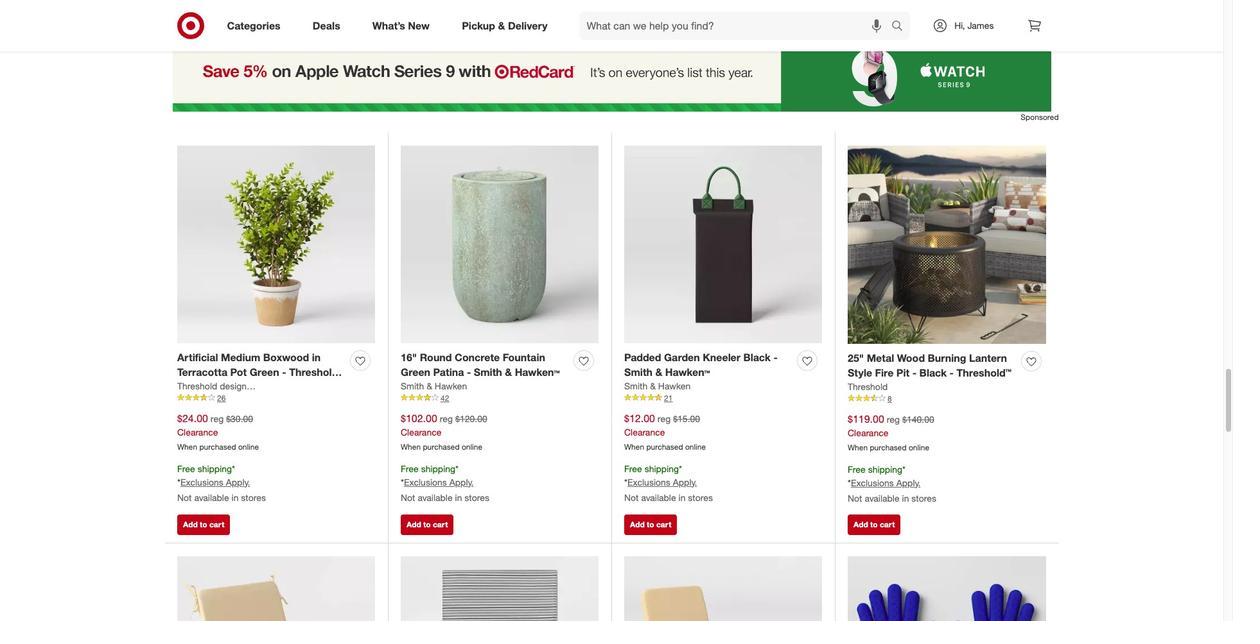 Task type: vqa. For each thing, say whether or not it's contained in the screenshot.
Hawken™ in Padded Garden Kneeler Black - Smith & Hawken™
yes



Task type: locate. For each thing, give the bounding box(es) containing it.
16" round concrete fountain green patina - smith & hawken™ image
[[401, 146, 599, 344], [401, 146, 599, 344]]

online inside $12.00 reg $15.00 clearance when purchased online
[[685, 443, 706, 452]]

smith & hawken for smith
[[624, 381, 691, 392]]

0 horizontal spatial threshold™
[[289, 366, 344, 379]]

apply. down $24.00 reg $30.00 clearance when purchased online
[[226, 477, 250, 488]]

$24.00 reg $30.00 clearance when purchased online
[[177, 412, 259, 452]]

16"
[[401, 352, 417, 364]]

78"x22" outdoor chaise lounge cushion - room essentials™ image
[[624, 557, 822, 622], [624, 557, 822, 622]]

search button
[[886, 12, 917, 42]]

1 horizontal spatial hawken
[[658, 381, 691, 392]]

threshold™
[[289, 366, 344, 379], [957, 367, 1012, 380]]

smith & hawken link
[[401, 380, 467, 393], [624, 380, 691, 393]]

free for $102.00
[[401, 464, 419, 475]]

free down $12.00 reg $15.00 clearance when purchased online
[[624, 464, 642, 475]]

hi,
[[955, 20, 965, 31]]

wood
[[897, 352, 925, 365]]

0 horizontal spatial hawken
[[435, 381, 467, 392]]

reg down 8
[[887, 414, 900, 425]]

not for $12.00
[[624, 492, 639, 503]]

threshold™ down boxwood
[[289, 366, 344, 379]]

artificial
[[177, 352, 218, 364]]

clearance down $119.00 at the bottom of the page
[[848, 428, 889, 439]]

25" metal wood burning lantern style fire pit - black - threshold™
[[848, 352, 1012, 380]]

designed inside "link"
[[220, 381, 257, 392]]

black down burning
[[920, 367, 947, 380]]

online inside $102.00 reg $120.00 clearance when purchased online
[[462, 443, 482, 452]]

1 mcgee from the left
[[283, 381, 318, 394]]

free shipping * * exclusions apply. not available in stores down $12.00 reg $15.00 clearance when purchased online
[[624, 464, 713, 503]]

threshold
[[177, 381, 217, 392], [848, 382, 888, 392]]

reg for $102.00
[[440, 414, 453, 425]]

1 vertical spatial black
[[920, 367, 947, 380]]

reg inside $102.00 reg $120.00 clearance when purchased online
[[440, 414, 453, 425]]

*
[[232, 464, 235, 475], [456, 464, 459, 475], [679, 464, 682, 475], [903, 464, 906, 475], [177, 477, 180, 488], [401, 477, 404, 488], [624, 477, 628, 488], [848, 478, 851, 489]]

deals
[[313, 19, 340, 32]]

1 smith & hawken from the left
[[401, 381, 467, 392]]

0 horizontal spatial hawken™
[[515, 366, 560, 379]]

green up studio
[[250, 366, 279, 379]]

1 horizontal spatial smith & hawken link
[[624, 380, 691, 393]]

reg inside $119.00 reg $140.00 clearance when purchased online
[[887, 414, 900, 425]]

25" metal wood burning lantern style fire pit - black - threshold™ image
[[848, 146, 1046, 344], [848, 146, 1046, 344]]

0 vertical spatial black
[[744, 352, 771, 364]]

free down $119.00 reg $140.00 clearance when purchased online
[[848, 464, 866, 475]]

exclusions for $119.00
[[851, 478, 894, 489]]

1 horizontal spatial smith & hawken
[[624, 381, 691, 392]]

in for $119.00
[[902, 493, 909, 504]]

online down $140.00
[[909, 443, 930, 453]]

when inside $119.00 reg $140.00 clearance when purchased online
[[848, 443, 868, 453]]

threshold inside threshold designed w/studio mcgee "link"
[[177, 381, 217, 392]]

clearance
[[177, 427, 218, 438], [401, 427, 442, 438], [624, 427, 665, 438], [848, 428, 889, 439]]

shipping
[[198, 464, 232, 475], [421, 464, 456, 475], [645, 464, 679, 475], [868, 464, 903, 475]]

medium
[[221, 352, 260, 364]]

purchased down $102.00
[[423, 443, 460, 452]]

when down "$24.00"
[[177, 443, 197, 452]]

hawken™ down fountain
[[515, 366, 560, 379]]

exclusions apply. button
[[180, 476, 250, 489], [404, 476, 474, 489], [628, 476, 697, 489], [851, 477, 921, 490]]

hawken up 42 in the bottom of the page
[[435, 381, 467, 392]]

striped indoor/outdoor rug - room essentials™ image
[[401, 557, 599, 622], [401, 557, 599, 622]]

reg down 26
[[211, 414, 224, 425]]

green inside 16" round concrete fountain green patina - smith & hawken™
[[401, 366, 430, 379]]

0 horizontal spatial smith & hawken link
[[401, 380, 467, 393]]

clearance inside $24.00 reg $30.00 clearance when purchased online
[[177, 427, 218, 438]]

1 hawken from the left
[[435, 381, 467, 392]]

with
[[225, 381, 246, 394]]

smith & hawken link up the 21
[[624, 380, 691, 393]]

clearance for $119.00
[[848, 428, 889, 439]]

0 horizontal spatial green
[[250, 366, 279, 379]]

8
[[888, 394, 892, 404]]

hawken up the 21
[[658, 381, 691, 392]]

apply. down $12.00 reg $15.00 clearance when purchased online
[[673, 477, 697, 488]]

- down concrete
[[467, 366, 471, 379]]

when inside $24.00 reg $30.00 clearance when purchased online
[[177, 443, 197, 452]]

purchased inside $119.00 reg $140.00 clearance when purchased online
[[870, 443, 907, 453]]

$24.00
[[177, 412, 208, 425]]

black right "kneeler"
[[744, 352, 771, 364]]

2 smith & hawken from the left
[[624, 381, 691, 392]]

exclusions apply. button for $119.00
[[851, 477, 921, 490]]

&
[[498, 19, 505, 32], [505, 366, 512, 379], [656, 366, 663, 379], [427, 381, 432, 392], [650, 381, 656, 392]]

0 horizontal spatial black
[[744, 352, 771, 364]]

smith & hawken link up 42 in the bottom of the page
[[401, 380, 467, 393]]

not for $24.00
[[177, 492, 192, 503]]

clearance for $102.00
[[401, 427, 442, 438]]

stores for $24.00
[[241, 492, 266, 503]]

threshold for threshold
[[848, 382, 888, 392]]

free shipping * * exclusions apply. not available in stores for $119.00
[[848, 464, 937, 504]]

clearance down "$24.00"
[[177, 427, 218, 438]]

hawken™
[[515, 366, 560, 379], [665, 366, 710, 379]]

0 horizontal spatial smith & hawken
[[401, 381, 467, 392]]

free shipping * * exclusions apply. not available in stores down $119.00 reg $140.00 clearance when purchased online
[[848, 464, 937, 504]]

add to cart
[[183, 7, 224, 17], [630, 7, 672, 17], [854, 7, 895, 17], [183, 520, 224, 530], [407, 520, 448, 530], [630, 520, 672, 530], [854, 520, 895, 530]]

exclusions apply. button for $24.00
[[180, 476, 250, 489]]

james
[[968, 20, 994, 31]]

2 hawken™ from the left
[[665, 366, 710, 379]]

reg
[[211, 414, 224, 425], [440, 414, 453, 425], [658, 414, 671, 425], [887, 414, 900, 425]]

exclusions
[[180, 477, 223, 488], [404, 477, 447, 488], [628, 477, 671, 488], [851, 478, 894, 489]]

shipping down $12.00 reg $15.00 clearance when purchased online
[[645, 464, 679, 475]]

available for $12.00
[[641, 492, 676, 503]]

2 mcgee from the left
[[298, 381, 327, 392]]

when for $12.00
[[624, 443, 644, 452]]

search
[[886, 20, 917, 33]]

not for $119.00
[[848, 493, 862, 504]]

green down the 16"
[[401, 366, 430, 379]]

- right "kneeler"
[[774, 352, 778, 364]]

exclusions down $12.00 reg $15.00 clearance when purchased online
[[628, 477, 671, 488]]

16" round concrete fountain green patina - smith & hawken™ link
[[401, 351, 569, 380]]

when down $119.00 at the bottom of the page
[[848, 443, 868, 453]]

w/studio
[[260, 381, 295, 392]]

not for $102.00
[[401, 492, 415, 503]]

exclusions for $24.00
[[180, 477, 223, 488]]

artificial medium boxwood in terracotta pot green - threshold™ designed with studio mcgee image
[[177, 146, 375, 344], [177, 146, 375, 344]]

- down boxwood
[[282, 366, 286, 379]]

mcgee down boxwood
[[283, 381, 318, 394]]

clearance inside $102.00 reg $120.00 clearance when purchased online
[[401, 427, 442, 438]]

clearance down $102.00
[[401, 427, 442, 438]]

round
[[420, 352, 452, 364]]

categories link
[[216, 12, 297, 40]]

free shipping * * exclusions apply. not available in stores for $102.00
[[401, 464, 489, 503]]

exclusions down $119.00 reg $140.00 clearance when purchased online
[[851, 478, 894, 489]]

smith inside 16" round concrete fountain green patina - smith & hawken™
[[474, 366, 502, 379]]

silicone grill gloves blue - room essentials™ image
[[848, 557, 1046, 622], [848, 557, 1046, 622]]

2 hawken from the left
[[658, 381, 691, 392]]

mcgee
[[283, 381, 318, 394], [298, 381, 327, 392]]

pit
[[897, 367, 910, 380]]

add to cart button
[[177, 2, 230, 23], [624, 2, 677, 23], [848, 2, 901, 23], [177, 515, 230, 536], [401, 515, 454, 536], [624, 515, 677, 536], [848, 515, 901, 536]]

shipping for $102.00
[[421, 464, 456, 475]]

smith & hawken link for patina
[[401, 380, 467, 393]]

exclusions down $102.00 reg $120.00 clearance when purchased online
[[404, 477, 447, 488]]

designed inside artificial medium boxwood in terracotta pot green - threshold™ designed with studio mcgee
[[177, 381, 222, 394]]

- inside artificial medium boxwood in terracotta pot green - threshold™ designed with studio mcgee
[[282, 366, 286, 379]]

clearance inside $119.00 reg $140.00 clearance when purchased online
[[848, 428, 889, 439]]

smith & hawken up the 21
[[624, 381, 691, 392]]

designed down pot
[[220, 381, 257, 392]]

hawken
[[435, 381, 467, 392], [658, 381, 691, 392]]

1 horizontal spatial threshold
[[848, 382, 888, 392]]

when down $12.00
[[624, 443, 644, 452]]

padded garden kneeler black - smith & hawken™ link
[[624, 351, 792, 380]]

delivery
[[508, 19, 548, 32]]

smith & hawken up 42 in the bottom of the page
[[401, 381, 467, 392]]

when for $119.00
[[848, 443, 868, 453]]

mcgee inside artificial medium boxwood in terracotta pot green - threshold™ designed with studio mcgee
[[283, 381, 318, 394]]

2 green from the left
[[401, 366, 430, 379]]

25"
[[848, 352, 864, 365]]

exclusions apply. button down $12.00 reg $15.00 clearance when purchased online
[[628, 476, 697, 489]]

threshold designed w/studio mcgee
[[177, 381, 327, 392]]

1 horizontal spatial green
[[401, 366, 430, 379]]

add
[[183, 7, 198, 17], [630, 7, 645, 17], [854, 7, 868, 17], [183, 520, 198, 530], [407, 520, 421, 530], [630, 520, 645, 530], [854, 520, 868, 530]]

clearance inside $12.00 reg $15.00 clearance when purchased online
[[624, 427, 665, 438]]

-
[[774, 352, 778, 364], [282, 366, 286, 379], [467, 366, 471, 379], [913, 367, 917, 380], [950, 367, 954, 380]]

- right pit
[[913, 367, 917, 380]]

threshold™ down the lantern
[[957, 367, 1012, 380]]

$102.00
[[401, 412, 437, 425]]

free
[[177, 464, 195, 475], [401, 464, 419, 475], [624, 464, 642, 475], [848, 464, 866, 475]]

threshold designed w/studio mcgee link
[[177, 380, 327, 393]]

online inside $119.00 reg $140.00 clearance when purchased online
[[909, 443, 930, 453]]

1 smith & hawken link from the left
[[401, 380, 467, 393]]

$140.00
[[903, 414, 935, 425]]

free shipping * * exclusions apply. not available in stores down $24.00 reg $30.00 clearance when purchased online
[[177, 464, 266, 503]]

1 hawken™ from the left
[[515, 366, 560, 379]]

threshold down "style"
[[848, 382, 888, 392]]

threshold link
[[848, 381, 888, 394]]

free shipping * * exclusions apply. not available in stores down $102.00 reg $120.00 clearance when purchased online
[[401, 464, 489, 503]]

online
[[238, 443, 259, 452], [462, 443, 482, 452], [685, 443, 706, 452], [909, 443, 930, 453]]

1 horizontal spatial hawken™
[[665, 366, 710, 379]]

- inside 16" round concrete fountain green patina - smith & hawken™
[[467, 366, 471, 379]]

1 green from the left
[[250, 366, 279, 379]]

2 smith & hawken link from the left
[[624, 380, 691, 393]]

shipping for $119.00
[[868, 464, 903, 475]]

online inside $24.00 reg $30.00 clearance when purchased online
[[238, 443, 259, 452]]

8 link
[[848, 394, 1046, 405]]

shipping down $102.00 reg $120.00 clearance when purchased online
[[421, 464, 456, 475]]

when
[[177, 443, 197, 452], [401, 443, 421, 452], [624, 443, 644, 452], [848, 443, 868, 453]]

apply. down $119.00 reg $140.00 clearance when purchased online
[[897, 478, 921, 489]]

new
[[408, 19, 430, 32]]

exclusions apply. button down $119.00 reg $140.00 clearance when purchased online
[[851, 477, 921, 490]]

purchased for $102.00
[[423, 443, 460, 452]]

black
[[744, 352, 771, 364], [920, 367, 947, 380]]

$12.00
[[624, 412, 655, 425]]

exclusions apply. button for $12.00
[[628, 476, 697, 489]]

mcgee right w/studio
[[298, 381, 327, 392]]

apply. down $102.00 reg $120.00 clearance when purchased online
[[449, 477, 474, 488]]

hawken™ inside 16" round concrete fountain green patina - smith & hawken™
[[515, 366, 560, 379]]

0 horizontal spatial threshold
[[177, 381, 217, 392]]

garden
[[664, 352, 700, 364]]

reg for $24.00
[[211, 414, 224, 425]]

reg inside $12.00 reg $15.00 clearance when purchased online
[[658, 414, 671, 425]]

purchased inside $24.00 reg $30.00 clearance when purchased online
[[199, 443, 236, 452]]

free down $102.00 reg $120.00 clearance when purchased online
[[401, 464, 419, 475]]

purchased down $119.00 at the bottom of the page
[[870, 443, 907, 453]]

shipping down $119.00 reg $140.00 clearance when purchased online
[[868, 464, 903, 475]]

1 horizontal spatial threshold™
[[957, 367, 1012, 380]]

reg for $12.00
[[658, 414, 671, 425]]

reg down the 21
[[658, 414, 671, 425]]

apply. for $12.00
[[673, 477, 697, 488]]

cart
[[209, 7, 224, 17], [657, 7, 672, 17], [880, 7, 895, 17], [209, 520, 224, 530], [433, 520, 448, 530], [657, 520, 672, 530], [880, 520, 895, 530]]

16" round concrete fountain green patina - smith & hawken™
[[401, 352, 560, 379]]

when down $102.00
[[401, 443, 421, 452]]

43"x20" outdoor chair cushion - room essentials™ image
[[177, 557, 375, 622], [177, 557, 375, 622]]

shipping down $24.00 reg $30.00 clearance when purchased online
[[198, 464, 232, 475]]

pickup & delivery link
[[451, 12, 564, 40]]

42
[[441, 394, 449, 403]]

hi, james
[[955, 20, 994, 31]]

when inside $12.00 reg $15.00 clearance when purchased online
[[624, 443, 644, 452]]

online down $15.00
[[685, 443, 706, 452]]

green
[[250, 366, 279, 379], [401, 366, 430, 379]]

clearance down $12.00
[[624, 427, 665, 438]]

purchased inside $102.00 reg $120.00 clearance when purchased online
[[423, 443, 460, 452]]

smith
[[474, 366, 502, 379], [624, 366, 653, 379], [401, 381, 424, 392], [624, 381, 648, 392]]

26
[[217, 394, 226, 403]]

hawken™ down garden
[[665, 366, 710, 379]]

free down $24.00 reg $30.00 clearance when purchased online
[[177, 464, 195, 475]]

purchased down $30.00
[[199, 443, 236, 452]]

smith & hawken
[[401, 381, 467, 392], [624, 381, 691, 392]]

apply.
[[226, 477, 250, 488], [449, 477, 474, 488], [673, 477, 697, 488], [897, 478, 921, 489]]

1 horizontal spatial black
[[920, 367, 947, 380]]

threshold down terracotta
[[177, 381, 217, 392]]

purchased
[[199, 443, 236, 452], [423, 443, 460, 452], [647, 443, 683, 452], [870, 443, 907, 453]]

exclusions apply. button down $24.00 reg $30.00 clearance when purchased online
[[180, 476, 250, 489]]

exclusions apply. button for $102.00
[[404, 476, 474, 489]]

1 designed from the left
[[177, 381, 222, 394]]

free shipping * * exclusions apply. not available in stores
[[177, 464, 266, 503], [401, 464, 489, 503], [624, 464, 713, 503], [848, 464, 937, 504]]

apply. for $102.00
[[449, 477, 474, 488]]

$120.00
[[456, 414, 487, 425]]

to
[[200, 7, 207, 17], [647, 7, 654, 17], [871, 7, 878, 17], [200, 520, 207, 530], [423, 520, 431, 530], [647, 520, 654, 530], [871, 520, 878, 530]]

stores
[[241, 492, 266, 503], [465, 492, 489, 503], [688, 492, 713, 503], [912, 493, 937, 504]]

What can we help you find? suggestions appear below search field
[[579, 12, 895, 40]]

purchased down $15.00
[[647, 443, 683, 452]]

free shipping * * exclusions apply. not available in stores for $24.00
[[177, 464, 266, 503]]

free shipping * * exclusions apply. not available in stores for $12.00
[[624, 464, 713, 503]]

online for $102.00
[[462, 443, 482, 452]]

online down $30.00
[[238, 443, 259, 452]]

online down $120.00
[[462, 443, 482, 452]]

when inside $102.00 reg $120.00 clearance when purchased online
[[401, 443, 421, 452]]

2 designed from the left
[[220, 381, 257, 392]]

padded garden kneeler black - smith & hawken™ image
[[624, 146, 822, 344], [624, 146, 822, 344]]

purchased inside $12.00 reg $15.00 clearance when purchased online
[[647, 443, 683, 452]]

designed down terracotta
[[177, 381, 222, 394]]

pickup & delivery
[[462, 19, 548, 32]]

exclusions down $24.00 reg $30.00 clearance when purchased online
[[180, 477, 223, 488]]

$12.00 reg $15.00 clearance when purchased online
[[624, 412, 706, 452]]

reg down 42 in the bottom of the page
[[440, 414, 453, 425]]

reg inside $24.00 reg $30.00 clearance when purchased online
[[211, 414, 224, 425]]

exclusions apply. button down $102.00 reg $120.00 clearance when purchased online
[[404, 476, 474, 489]]



Task type: describe. For each thing, give the bounding box(es) containing it.
metal
[[867, 352, 894, 365]]

free for $119.00
[[848, 464, 866, 475]]

available for $119.00
[[865, 493, 900, 504]]

in inside artificial medium boxwood in terracotta pot green - threshold™ designed with studio mcgee
[[312, 352, 321, 364]]

25" metal wood burning lantern style fire pit - black - threshold™ link
[[848, 352, 1016, 381]]

available for $24.00
[[194, 492, 229, 503]]

available for $102.00
[[418, 492, 453, 503]]

pot
[[230, 366, 247, 379]]

online for $12.00
[[685, 443, 706, 452]]

stores for $102.00
[[465, 492, 489, 503]]

hawken for -
[[435, 381, 467, 392]]

$15.00
[[673, 414, 700, 425]]

stores for $119.00
[[912, 493, 937, 504]]

21
[[664, 394, 673, 403]]

in for $24.00
[[232, 492, 239, 503]]

threshold™ inside artificial medium boxwood in terracotta pot green - threshold™ designed with studio mcgee
[[289, 366, 344, 379]]

exclusions for $12.00
[[628, 477, 671, 488]]

free for $24.00
[[177, 464, 195, 475]]

shipping for $12.00
[[645, 464, 679, 475]]

padded
[[624, 352, 661, 364]]

threshold for threshold designed w/studio mcgee
[[177, 381, 217, 392]]

concrete
[[455, 352, 500, 364]]

style
[[848, 367, 872, 380]]

black inside padded garden kneeler black - smith & hawken™
[[744, 352, 771, 364]]

black inside the 25" metal wood burning lantern style fire pit - black - threshold™
[[920, 367, 947, 380]]

purchased for $12.00
[[647, 443, 683, 452]]

burning
[[928, 352, 967, 365]]

$119.00 reg $140.00 clearance when purchased online
[[848, 413, 935, 453]]

padded garden kneeler black - smith & hawken™
[[624, 352, 778, 379]]

apply. for $119.00
[[897, 478, 921, 489]]

in for $102.00
[[455, 492, 462, 503]]

what's new
[[372, 19, 430, 32]]

artificial medium boxwood in terracotta pot green - threshold™ designed with studio mcgee link
[[177, 351, 345, 394]]

what's new link
[[362, 12, 446, 40]]

stores for $12.00
[[688, 492, 713, 503]]

clearance for $24.00
[[177, 427, 218, 438]]

threshold™ inside the 25" metal wood burning lantern style fire pit - black - threshold™
[[957, 367, 1012, 380]]

in for $12.00
[[679, 492, 686, 503]]

artificial medium boxwood in terracotta pot green - threshold™ designed with studio mcgee
[[177, 352, 344, 394]]

advertisement region
[[165, 39, 1059, 112]]

$30.00
[[226, 414, 253, 425]]

$102.00 reg $120.00 clearance when purchased online
[[401, 412, 487, 452]]

purchased for $24.00
[[199, 443, 236, 452]]

when for $102.00
[[401, 443, 421, 452]]

reg for $119.00
[[887, 414, 900, 425]]

patina
[[433, 366, 464, 379]]

fire
[[875, 367, 894, 380]]

smith inside padded garden kneeler black - smith & hawken™
[[624, 366, 653, 379]]

apply. for $24.00
[[226, 477, 250, 488]]

hawken™ inside padded garden kneeler black - smith & hawken™
[[665, 366, 710, 379]]

smith & hawken link for smith
[[624, 380, 691, 393]]

mcgee inside "link"
[[298, 381, 327, 392]]

green inside artificial medium boxwood in terracotta pot green - threshold™ designed with studio mcgee
[[250, 366, 279, 379]]

when for $24.00
[[177, 443, 197, 452]]

pickup
[[462, 19, 495, 32]]

26 link
[[177, 393, 375, 404]]

& inside 16" round concrete fountain green patina - smith & hawken™
[[505, 366, 512, 379]]

$119.00
[[848, 413, 884, 426]]

kneeler
[[703, 352, 741, 364]]

fountain
[[503, 352, 545, 364]]

smith & hawken for patina
[[401, 381, 467, 392]]

exclusions for $102.00
[[404, 477, 447, 488]]

- down burning
[[950, 367, 954, 380]]

categories
[[227, 19, 281, 32]]

42 link
[[401, 393, 599, 404]]

online for $119.00
[[909, 443, 930, 453]]

deals link
[[302, 12, 356, 40]]

hawken for &
[[658, 381, 691, 392]]

purchased for $119.00
[[870, 443, 907, 453]]

online for $24.00
[[238, 443, 259, 452]]

clearance for $12.00
[[624, 427, 665, 438]]

shipping for $24.00
[[198, 464, 232, 475]]

free for $12.00
[[624, 464, 642, 475]]

sponsored
[[1021, 112, 1059, 122]]

terracotta
[[177, 366, 227, 379]]

boxwood
[[263, 352, 309, 364]]

lantern
[[969, 352, 1007, 365]]

21 link
[[624, 393, 822, 404]]

& inside padded garden kneeler black - smith & hawken™
[[656, 366, 663, 379]]

what's
[[372, 19, 405, 32]]

studio
[[249, 381, 280, 394]]

- inside padded garden kneeler black - smith & hawken™
[[774, 352, 778, 364]]



